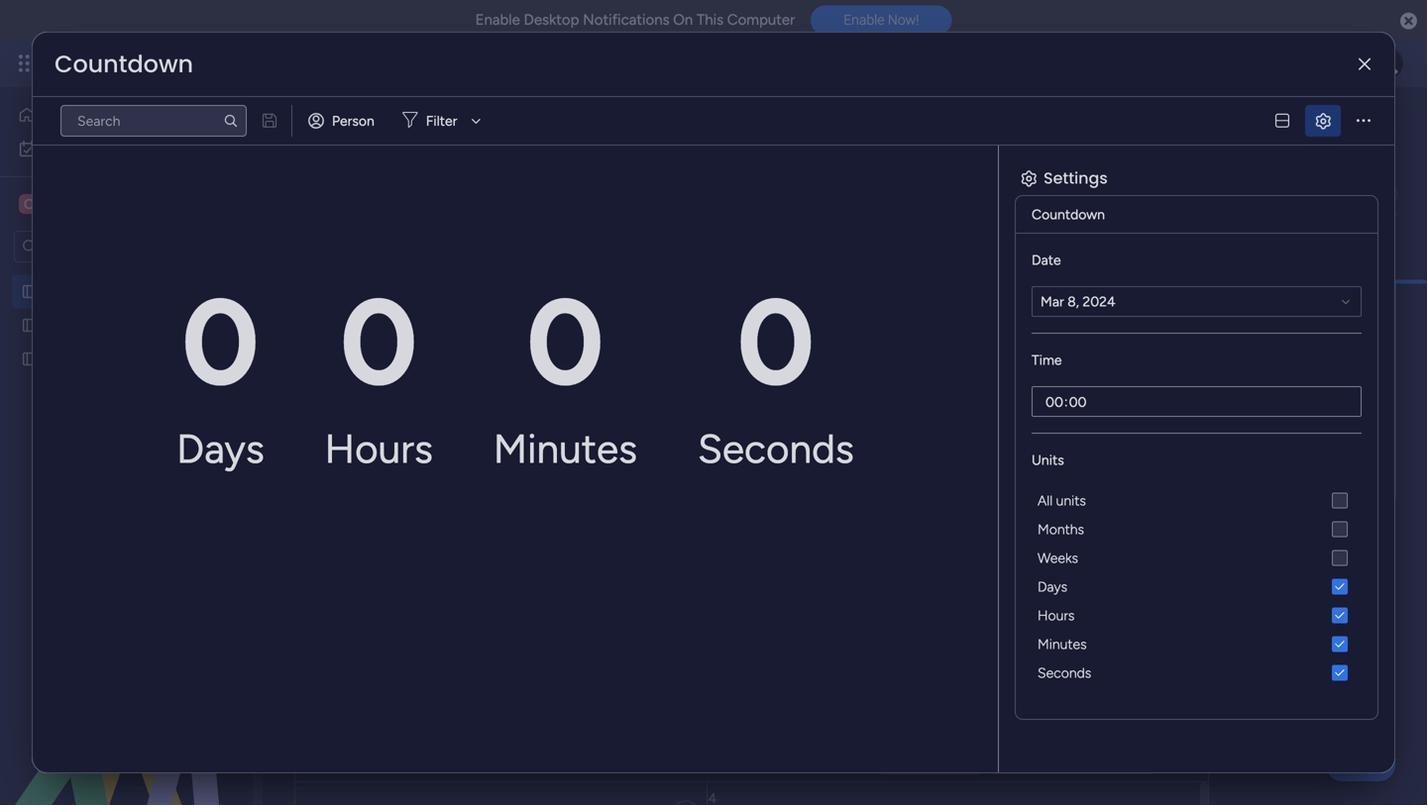 Task type: vqa. For each thing, say whether or not it's contained in the screenshot.
See plans 'image'
no



Task type: describe. For each thing, give the bounding box(es) containing it.
0 for hours
[[340, 270, 418, 415]]

workspace image
[[19, 193, 39, 215]]

list box containing digital asset management (dam)
[[0, 271, 253, 644]]

hours option
[[1032, 602, 1362, 631]]

public board image for digital asset management (dam)
[[21, 283, 40, 301]]

units
[[1056, 493, 1086, 510]]

lottie animation element
[[0, 606, 253, 806]]

1
[[1344, 116, 1349, 133]]

0 horizontal spatial countdown
[[55, 48, 193, 81]]

Filter dashboard by text search field
[[60, 105, 247, 137]]

v2 collapse down image
[[311, 800, 329, 806]]

1 vertical spatial digital
[[47, 284, 86, 300]]

redesign
[[171, 351, 224, 368]]

automate
[[1258, 186, 1320, 203]]

lottie animation image
[[0, 606, 253, 806]]

v2 split view image
[[1276, 114, 1290, 128]]

website
[[47, 351, 98, 368]]

notifications
[[583, 11, 670, 29]]

0 horizontal spatial option
[[0, 274, 253, 278]]

1 vertical spatial option
[[1002, 743, 1080, 774]]

my work
[[46, 140, 98, 157]]

desktop
[[524, 11, 579, 29]]

/ for 1
[[1335, 116, 1340, 133]]

invite
[[1297, 116, 1331, 133]]

collapse board header image
[[1377, 186, 1393, 202]]

monday work management
[[88, 52, 308, 74]]

dapulse close image
[[1401, 11, 1418, 32]]

help button
[[1327, 749, 1396, 782]]

homepage
[[101, 351, 167, 368]]

months option
[[1032, 516, 1362, 544]]

invite / 1
[[1297, 116, 1349, 133]]

integrate button
[[1023, 173, 1215, 215]]

0 vertical spatial management
[[200, 52, 308, 74]]

all
[[1038, 493, 1053, 510]]

no
[[544, 468, 562, 485]]

days
[[177, 425, 264, 473]]

units
[[1032, 452, 1065, 469]]

2 public board image from the top
[[21, 316, 40, 335]]

0 vertical spatial digital asset management (dam)
[[301, 103, 827, 147]]

public board image for website homepage redesign
[[21, 350, 40, 369]]

group containing all units
[[1032, 487, 1362, 688]]

website homepage redesign
[[47, 351, 224, 368]]

c button
[[14, 187, 193, 221]]

digital asset management (dam) inside list box
[[47, 284, 251, 300]]

on
[[673, 11, 693, 29]]

enable for enable desktop notifications on this computer
[[475, 11, 520, 29]]

weeks option
[[1032, 544, 1362, 573]]

management inside list box
[[126, 284, 208, 300]]

1 00 from the left
[[1046, 394, 1064, 411]]

days option
[[1032, 573, 1362, 602]]

0 vertical spatial (dam)
[[725, 103, 827, 147]]

select product image
[[18, 54, 38, 73]]

now!
[[888, 12, 919, 28]]

enable for enable now!
[[844, 12, 885, 28]]

automate / 2
[[1258, 186, 1340, 203]]

my
[[46, 140, 65, 157]]

help
[[1343, 755, 1379, 776]]

person
[[332, 113, 375, 129]]

hours
[[1038, 608, 1075, 625]]

group containing months
[[1032, 516, 1362, 688]]

enable now!
[[844, 12, 919, 28]]

value
[[566, 468, 600, 485]]

asset inside list box
[[89, 284, 122, 300]]

0 for seconds
[[737, 270, 815, 415]]



Task type: locate. For each thing, give the bounding box(es) containing it.
dapulse x slim image
[[1359, 57, 1371, 72]]

1 vertical spatial (dam)
[[211, 284, 251, 300]]

digital left filter
[[301, 103, 400, 147]]

option down seconds
[[1002, 743, 1080, 774]]

1 vertical spatial digital asset management (dam)
[[47, 284, 251, 300]]

2 group from the top
[[1032, 516, 1362, 688]]

seconds option
[[1032, 659, 1362, 688]]

person button
[[300, 105, 386, 137]]

2
[[1333, 186, 1340, 203]]

digital
[[301, 103, 400, 147], [47, 284, 86, 300]]

computer
[[727, 11, 795, 29]]

minutes
[[493, 425, 638, 473]]

2 00 from the left
[[1069, 394, 1087, 411]]

my work option
[[12, 133, 241, 165]]

None field
[[1032, 287, 1362, 317]]

work inside option
[[68, 140, 98, 157]]

/ left 2
[[1324, 186, 1329, 203]]

date
[[1032, 252, 1061, 269]]

gantt click to edit element
[[323, 745, 386, 772]]

work
[[160, 52, 196, 74], [68, 140, 98, 157]]

minutes
[[1038, 636, 1087, 653]]

2 vertical spatial management
[[126, 284, 208, 300]]

Countdown field
[[50, 48, 198, 81]]

2 vertical spatial public board image
[[21, 350, 40, 369]]

/ left the "1" at the top right of the page
[[1335, 116, 1340, 133]]

this
[[697, 11, 724, 29]]

1 group from the top
[[1032, 487, 1362, 688]]

0 vertical spatial digital
[[301, 103, 400, 147]]

0 vertical spatial /
[[1335, 116, 1340, 133]]

1 public board image from the top
[[21, 283, 40, 301]]

asset
[[408, 103, 492, 147], [89, 284, 122, 300]]

0 vertical spatial asset
[[408, 103, 492, 147]]

2 0 from the left
[[340, 270, 418, 415]]

public board image
[[21, 283, 40, 301], [21, 316, 40, 335], [21, 350, 40, 369]]

Digital asset management (DAM) field
[[296, 103, 832, 147]]

john smith image
[[1372, 48, 1404, 79]]

1 horizontal spatial option
[[1002, 743, 1080, 774]]

option
[[0, 274, 253, 278], [1002, 743, 1080, 774]]

0 vertical spatial work
[[160, 52, 196, 74]]

list box
[[0, 271, 253, 644]]

digital asset management (dam)
[[301, 103, 827, 147], [47, 284, 251, 300]]

3 0 from the left
[[526, 270, 605, 415]]

0 horizontal spatial (dam)
[[211, 284, 251, 300]]

management
[[200, 52, 308, 74], [500, 103, 718, 147], [126, 284, 208, 300]]

0 horizontal spatial /
[[1324, 186, 1329, 203]]

weeks
[[1038, 550, 1079, 567]]

enable now! button
[[811, 5, 952, 35]]

1 enable from the left
[[475, 11, 520, 29]]

00 : 00
[[1046, 394, 1087, 411]]

home
[[44, 107, 81, 123]]

0 horizontal spatial asset
[[89, 284, 122, 300]]

1 horizontal spatial asset
[[408, 103, 492, 147]]

home option
[[12, 99, 241, 131]]

4 0 from the left
[[737, 270, 815, 415]]

1 vertical spatial /
[[1324, 186, 1329, 203]]

1 horizontal spatial digital asset management (dam)
[[301, 103, 827, 147]]

0 horizontal spatial enable
[[475, 11, 520, 29]]

enable inside enable now! "button"
[[844, 12, 885, 28]]

1 horizontal spatial /
[[1335, 116, 1340, 133]]

home link
[[12, 99, 241, 131]]

settings
[[1044, 167, 1108, 189]]

00 right : on the right of page
[[1069, 394, 1087, 411]]

0 horizontal spatial work
[[68, 140, 98, 157]]

integrate
[[1057, 186, 1114, 203]]

all units
[[1038, 493, 1086, 510]]

0 horizontal spatial 00
[[1046, 394, 1064, 411]]

00 left : on the right of page
[[1046, 394, 1064, 411]]

1 horizontal spatial 00
[[1069, 394, 1087, 411]]

0 for days
[[181, 270, 260, 415]]

1 vertical spatial public board image
[[21, 316, 40, 335]]

1 horizontal spatial enable
[[844, 12, 885, 28]]

arrow down image
[[464, 109, 488, 133]]

enable desktop notifications on this computer
[[475, 11, 795, 29]]

countdown up home "link"
[[55, 48, 193, 81]]

asset up homepage at top left
[[89, 284, 122, 300]]

1 vertical spatial work
[[68, 140, 98, 157]]

hours
[[325, 425, 433, 473]]

None search field
[[60, 105, 247, 137]]

1 0 from the left
[[181, 270, 260, 415]]

3 public board image from the top
[[21, 350, 40, 369]]

work for monday
[[160, 52, 196, 74]]

enable
[[475, 11, 520, 29], [844, 12, 885, 28]]

0
[[181, 270, 260, 415], [340, 270, 418, 415], [526, 270, 605, 415], [737, 270, 815, 415]]

1 horizontal spatial (dam)
[[725, 103, 827, 147]]

monday
[[88, 52, 156, 74]]

invite / 1 button
[[1260, 109, 1358, 141]]

1 vertical spatial countdown
[[1032, 206, 1105, 223]]

countdown
[[55, 48, 193, 81], [1032, 206, 1105, 223]]

/ for 2
[[1324, 186, 1329, 203]]

filter button
[[394, 105, 488, 137]]

group
[[1032, 487, 1362, 688], [1032, 516, 1362, 688]]

my work link
[[12, 133, 241, 165]]

(dam)
[[725, 103, 827, 147], [211, 284, 251, 300]]

countdown down integrate
[[1032, 206, 1105, 223]]

time
[[1032, 352, 1062, 369]]

seconds
[[698, 425, 854, 473]]

2 enable from the left
[[844, 12, 885, 28]]

1 horizontal spatial digital
[[301, 103, 400, 147]]

c
[[24, 196, 34, 213]]

enable left the now!
[[844, 12, 885, 28]]

0 vertical spatial countdown
[[55, 48, 193, 81]]

months
[[1038, 521, 1085, 538]]

days
[[1038, 579, 1068, 596]]

work for my
[[68, 140, 98, 157]]

work right my
[[68, 140, 98, 157]]

0 horizontal spatial digital
[[47, 284, 86, 300]]

minutes option
[[1032, 631, 1362, 659]]

1 horizontal spatial work
[[160, 52, 196, 74]]

no value
[[544, 468, 600, 485]]

/ inside button
[[1335, 116, 1340, 133]]

0 vertical spatial public board image
[[21, 283, 40, 301]]

more dots image
[[1357, 114, 1371, 128]]

enable left desktop
[[475, 11, 520, 29]]

work right monday
[[160, 52, 196, 74]]

seconds
[[1038, 665, 1092, 682]]

1 vertical spatial asset
[[89, 284, 122, 300]]

filter
[[426, 113, 457, 129]]

1 vertical spatial management
[[500, 103, 718, 147]]

:
[[1065, 394, 1068, 410]]

00
[[1046, 394, 1064, 411], [1069, 394, 1087, 411]]

0 for minutes
[[526, 270, 605, 415]]

asset right the person
[[408, 103, 492, 147]]

1 horizontal spatial countdown
[[1032, 206, 1105, 223]]

search image
[[223, 113, 239, 129]]

0 vertical spatial option
[[0, 274, 253, 278]]

/
[[1335, 116, 1340, 133], [1324, 186, 1329, 203]]

0 horizontal spatial digital asset management (dam)
[[47, 284, 251, 300]]

option down c button
[[0, 274, 253, 278]]

digital up website
[[47, 284, 86, 300]]



